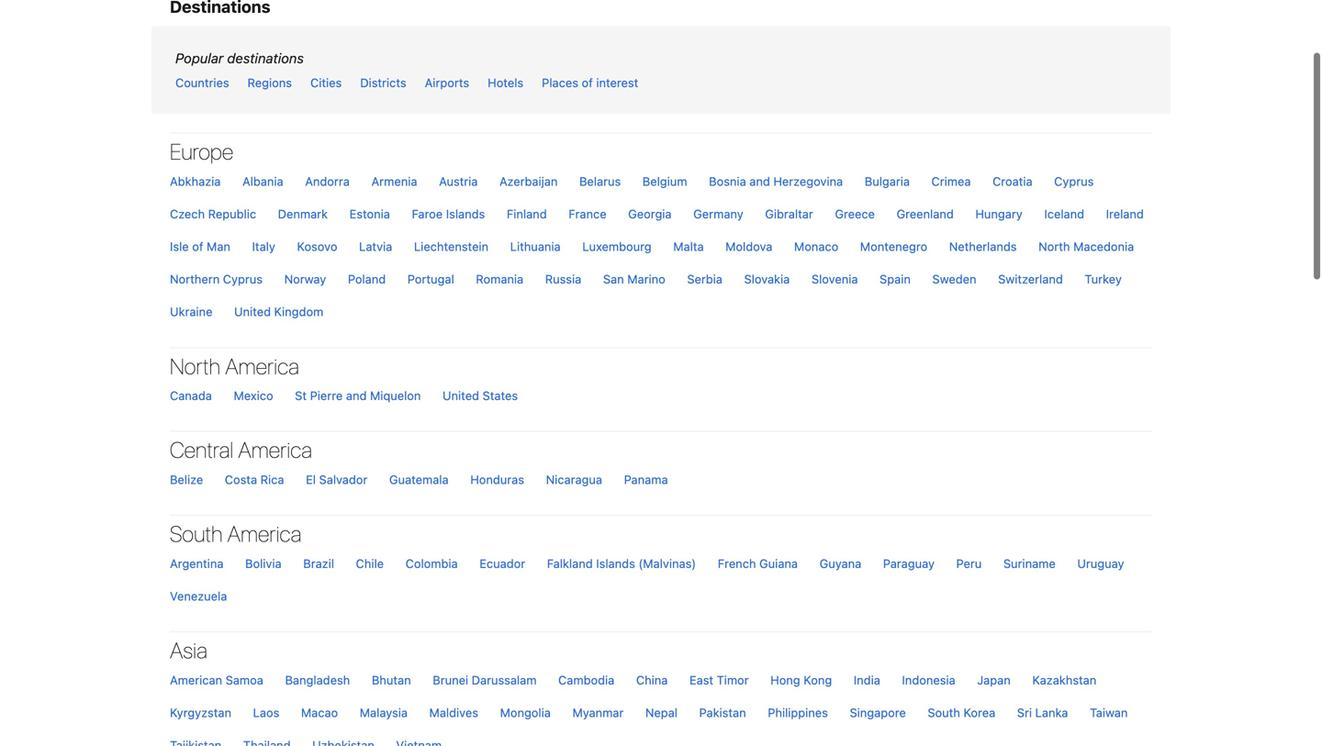 Task type: vqa. For each thing, say whether or not it's contained in the screenshot.
How does it work?
no



Task type: locate. For each thing, give the bounding box(es) containing it.
0 horizontal spatial and
[[346, 389, 367, 403]]

bolivia link
[[236, 548, 291, 580]]

1 vertical spatial of
[[192, 240, 203, 254]]

colombia link
[[396, 548, 467, 580]]

of inside isle of man link
[[192, 240, 203, 254]]

islands right falkland
[[596, 557, 635, 571]]

0 vertical spatial south
[[170, 521, 223, 547]]

of inside places of interest link
[[582, 76, 593, 90]]

lithuania link
[[501, 231, 570, 263]]

ecuador link
[[470, 548, 535, 580]]

united left "kingdom"
[[234, 305, 271, 319]]

0 vertical spatial united
[[234, 305, 271, 319]]

regions link
[[238, 67, 301, 99]]

falkland
[[547, 557, 593, 571]]

japan link
[[968, 664, 1020, 697]]

united kingdom
[[234, 305, 324, 319]]

countries
[[175, 76, 229, 90]]

and right bosnia
[[750, 174, 770, 188]]

islands down austria link
[[446, 207, 485, 221]]

faroe
[[412, 207, 443, 221]]

0 vertical spatial of
[[582, 76, 593, 90]]

0 vertical spatial and
[[750, 174, 770, 188]]

peru
[[957, 557, 982, 571]]

andorra
[[305, 174, 350, 188]]

1 vertical spatial and
[[346, 389, 367, 403]]

0 vertical spatial america
[[225, 353, 299, 379]]

north down iceland link
[[1039, 240, 1070, 254]]

0 horizontal spatial north
[[170, 353, 220, 379]]

1 horizontal spatial north
[[1039, 240, 1070, 254]]

macao link
[[292, 697, 347, 730]]

marino
[[627, 272, 666, 286]]

faroe islands link
[[403, 198, 494, 231]]

1 horizontal spatial islands
[[596, 557, 635, 571]]

bulgaria
[[865, 174, 910, 188]]

croatia
[[993, 174, 1033, 188]]

north inside "link"
[[1039, 240, 1070, 254]]

isle of man
[[170, 240, 230, 254]]

guyana
[[820, 557, 862, 571]]

brunei
[[433, 674, 468, 687]]

south up argentina
[[170, 521, 223, 547]]

cyprus down italy link
[[223, 272, 263, 286]]

1 horizontal spatial south
[[928, 706, 961, 720]]

albania
[[242, 174, 283, 188]]

united states
[[443, 389, 518, 403]]

uruguay link
[[1068, 548, 1134, 580]]

belarus
[[579, 174, 621, 188]]

brunei darussalam link
[[424, 664, 546, 697]]

singapore
[[850, 706, 906, 720]]

of right isle
[[192, 240, 203, 254]]

1 vertical spatial north
[[170, 353, 220, 379]]

0 horizontal spatial islands
[[446, 207, 485, 221]]

poland link
[[339, 263, 395, 296]]

1 vertical spatial islands
[[596, 557, 635, 571]]

0 horizontal spatial south
[[170, 521, 223, 547]]

canada link
[[161, 380, 221, 413]]

america up rica in the bottom of the page
[[238, 437, 312, 463]]

taiwan
[[1090, 706, 1128, 720]]

guatemala
[[389, 473, 449, 487]]

malaysia
[[360, 706, 408, 720]]

russia link
[[536, 263, 591, 296]]

america up mexico at the bottom left of the page
[[225, 353, 299, 379]]

popular
[[175, 50, 224, 66]]

croatia link
[[984, 165, 1042, 198]]

luxembourg link
[[573, 231, 661, 263]]

0 horizontal spatial united
[[234, 305, 271, 319]]

miquelon
[[370, 389, 421, 403]]

kazakhstan link
[[1023, 664, 1106, 697]]

st pierre and miquelon link
[[286, 380, 430, 413]]

czech republic
[[170, 207, 256, 221]]

south left korea
[[928, 706, 961, 720]]

greenland link
[[888, 198, 963, 231]]

america up bolivia
[[227, 521, 302, 547]]

east timor
[[690, 674, 749, 687]]

south america
[[170, 521, 302, 547]]

2 vertical spatial america
[[227, 521, 302, 547]]

brazil link
[[294, 548, 343, 580]]

1 vertical spatial cyprus
[[223, 272, 263, 286]]

albania link
[[233, 165, 293, 198]]

united kingdom link
[[225, 296, 333, 329]]

paraguay link
[[874, 548, 944, 580]]

taiwan link
[[1081, 697, 1137, 730]]

hotels
[[488, 76, 524, 90]]

of right the "places"
[[582, 76, 593, 90]]

el salvador
[[306, 473, 368, 487]]

portugal link
[[398, 263, 463, 296]]

canada
[[170, 389, 212, 403]]

sri lanka
[[1017, 706, 1068, 720]]

netherlands link
[[940, 231, 1026, 263]]

1 horizontal spatial united
[[443, 389, 479, 403]]

of for man
[[192, 240, 203, 254]]

kazakhstan
[[1033, 674, 1097, 687]]

1 horizontal spatial of
[[582, 76, 593, 90]]

cyprus up "iceland"
[[1054, 174, 1094, 188]]

1 vertical spatial america
[[238, 437, 312, 463]]

bosnia
[[709, 174, 746, 188]]

macedonia
[[1074, 240, 1134, 254]]

0 horizontal spatial cyprus
[[223, 272, 263, 286]]

austria link
[[430, 165, 487, 198]]

asia
[[170, 638, 207, 664]]

north for north macedonia
[[1039, 240, 1070, 254]]

moldova link
[[716, 231, 782, 263]]

indonesia link
[[893, 664, 965, 697]]

pakistan
[[699, 706, 746, 720]]

germany
[[693, 207, 744, 221]]

macao
[[301, 706, 338, 720]]

montenegro
[[860, 240, 928, 254]]

suriname
[[1004, 557, 1056, 571]]

0 horizontal spatial of
[[192, 240, 203, 254]]

cambodia
[[558, 674, 615, 687]]

portugal
[[408, 272, 454, 286]]

islands for faroe
[[446, 207, 485, 221]]

0 vertical spatial islands
[[446, 207, 485, 221]]

1 vertical spatial south
[[928, 706, 961, 720]]

0 vertical spatial cyprus
[[1054, 174, 1094, 188]]

bulgaria link
[[856, 165, 919, 198]]

places of interest link
[[533, 67, 648, 99]]

north up canada
[[170, 353, 220, 379]]

el salvador link
[[297, 464, 377, 496]]

1 vertical spatial united
[[443, 389, 479, 403]]

panama link
[[615, 464, 677, 496]]

laos link
[[244, 697, 289, 730]]

gibraltar link
[[756, 198, 823, 231]]

america for south america
[[227, 521, 302, 547]]

ecuador
[[480, 557, 525, 571]]

and
[[750, 174, 770, 188], [346, 389, 367, 403]]

crimea link
[[923, 165, 980, 198]]

nepal link
[[636, 697, 687, 730]]

south for south america
[[170, 521, 223, 547]]

united left states
[[443, 389, 479, 403]]

0 vertical spatial north
[[1039, 240, 1070, 254]]

paraguay
[[883, 557, 935, 571]]

brunei darussalam
[[433, 674, 537, 687]]

switzerland
[[998, 272, 1063, 286]]

belize
[[170, 473, 203, 487]]

and right pierre
[[346, 389, 367, 403]]

panama
[[624, 473, 668, 487]]



Task type: describe. For each thing, give the bounding box(es) containing it.
1 horizontal spatial and
[[750, 174, 770, 188]]

france
[[569, 207, 607, 221]]

costa
[[225, 473, 257, 487]]

america for north america
[[225, 353, 299, 379]]

america for central america
[[238, 437, 312, 463]]

bhutan link
[[363, 664, 420, 697]]

isle
[[170, 240, 189, 254]]

american
[[170, 674, 222, 687]]

lanka
[[1036, 706, 1068, 720]]

hotels link
[[479, 67, 533, 99]]

liechtenstein
[[414, 240, 489, 254]]

finland
[[507, 207, 547, 221]]

romania
[[476, 272, 524, 286]]

bolivia
[[245, 557, 282, 571]]

kong
[[804, 674, 832, 687]]

iceland
[[1045, 207, 1085, 221]]

greece
[[835, 207, 875, 221]]

kosovo
[[297, 240, 337, 254]]

republic
[[208, 207, 256, 221]]

latvia link
[[350, 231, 402, 263]]

kyrgyzstan
[[170, 706, 231, 720]]

azerbaijan link
[[490, 165, 567, 198]]

islands for falkland
[[596, 557, 635, 571]]

denmark
[[278, 207, 328, 221]]

slovakia
[[744, 272, 790, 286]]

slovakia link
[[735, 263, 799, 296]]

pakistan link
[[690, 697, 755, 730]]

(malvinas)
[[639, 557, 696, 571]]

north for north america
[[170, 353, 220, 379]]

suriname link
[[994, 548, 1065, 580]]

spain
[[880, 272, 911, 286]]

georgia
[[628, 207, 672, 221]]

costa rica
[[225, 473, 284, 487]]

faroe islands
[[412, 207, 485, 221]]

1 horizontal spatial cyprus
[[1054, 174, 1094, 188]]

crimea
[[932, 174, 971, 188]]

guiana
[[760, 557, 798, 571]]

laos
[[253, 706, 279, 720]]

places of interest
[[542, 76, 638, 90]]

czech republic link
[[161, 198, 265, 231]]

guyana link
[[811, 548, 871, 580]]

russia
[[545, 272, 582, 286]]

san
[[603, 272, 624, 286]]

cyprus link
[[1045, 165, 1103, 198]]

french guiana
[[718, 557, 798, 571]]

hong kong
[[771, 674, 832, 687]]

malaysia link
[[351, 697, 417, 730]]

serbia link
[[678, 263, 732, 296]]

north america
[[170, 353, 299, 379]]

salvador
[[319, 473, 368, 487]]

monaco
[[794, 240, 839, 254]]

indonesia
[[902, 674, 956, 687]]

switzerland link
[[989, 263, 1072, 296]]

nicaragua link
[[537, 464, 612, 496]]

ukraine link
[[161, 296, 222, 329]]

bosnia and herzegovina link
[[700, 165, 852, 198]]

ukraine
[[170, 305, 213, 319]]

gibraltar
[[765, 207, 813, 221]]

regions
[[248, 76, 292, 90]]

cities
[[310, 76, 342, 90]]

moldova
[[726, 240, 773, 254]]

norway link
[[275, 263, 335, 296]]

rica
[[260, 473, 284, 487]]

united for united kingdom
[[234, 305, 271, 319]]

venezuela link
[[161, 580, 236, 613]]

falkland islands (malvinas) link
[[538, 548, 705, 580]]

places
[[542, 76, 579, 90]]

slovenia
[[812, 272, 858, 286]]

guatemala link
[[380, 464, 458, 496]]

azerbaijan
[[500, 174, 558, 188]]

serbia
[[687, 272, 723, 286]]

austria
[[439, 174, 478, 188]]

cities link
[[301, 67, 351, 99]]

georgia link
[[619, 198, 681, 231]]

greece link
[[826, 198, 884, 231]]

montenegro link
[[851, 231, 937, 263]]

united for united states
[[443, 389, 479, 403]]

singapore link
[[841, 697, 915, 730]]

of for interest
[[582, 76, 593, 90]]

myanmar link
[[563, 697, 633, 730]]

argentina link
[[161, 548, 233, 580]]

south for south korea
[[928, 706, 961, 720]]

maldives
[[429, 706, 478, 720]]

interest
[[596, 76, 638, 90]]

east timor link
[[681, 664, 758, 697]]

malta link
[[664, 231, 713, 263]]

estonia
[[350, 207, 390, 221]]

japan
[[977, 674, 1011, 687]]

mexico
[[234, 389, 273, 403]]

lithuania
[[510, 240, 561, 254]]



